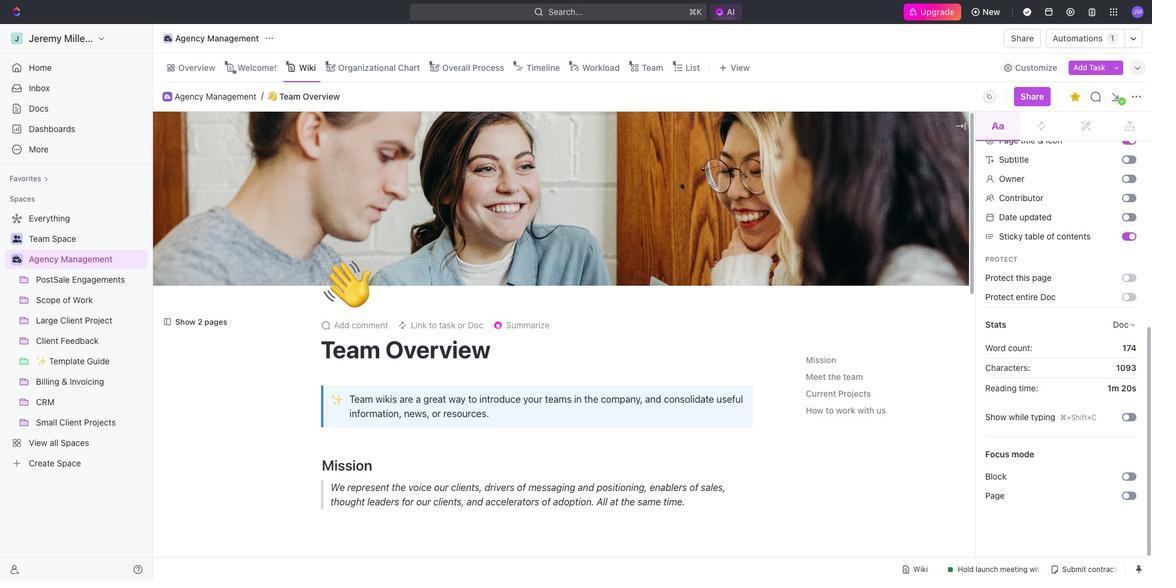 Task type: locate. For each thing, give the bounding box(es) containing it.
crm link
[[36, 393, 145, 412]]

1 horizontal spatial business time image
[[164, 35, 172, 41]]

1m
[[1108, 383, 1120, 393]]

clients,
[[451, 482, 482, 493], [433, 497, 464, 508]]

0 vertical spatial team
[[844, 372, 864, 382]]

home
[[29, 62, 52, 73]]

overall process link
[[440, 59, 505, 76]]

0 horizontal spatial projects
[[84, 417, 116, 428]]

spaces inside tree
[[61, 438, 89, 448]]

1 horizontal spatial to
[[469, 394, 477, 405]]

tree inside sidebar navigation
[[5, 209, 148, 473]]

doc down the page at the right of page
[[1041, 292, 1057, 302]]

✨ inside '✨ template guide' link
[[36, 356, 47, 366]]

team wikis are a great way to introduce your teams in the company, and consolidate useful information, news, or resources.
[[350, 394, 746, 419]]

sidebar navigation
[[0, 24, 156, 581]]

title
[[1021, 135, 1036, 145]]

to right the way
[[469, 394, 477, 405]]

team down wiki 'link'
[[279, 91, 301, 101]]

0 vertical spatial to
[[429, 320, 437, 330]]

inbox link
[[5, 79, 148, 98]]

overview down link to task or doc dropdown button
[[386, 335, 491, 364]]

and up adoption.
[[578, 482, 594, 493]]

1 protect from the top
[[986, 255, 1019, 263]]

0 vertical spatial management
[[207, 33, 259, 43]]

1 vertical spatial &
[[62, 376, 68, 387]]

0 vertical spatial show
[[175, 317, 196, 327]]

jeremy miller's workspace
[[29, 33, 149, 44]]

client down large
[[36, 336, 58, 346]]

team for team
[[642, 62, 664, 72]]

✨ template guide
[[36, 356, 110, 366]]

✨ up billing
[[36, 356, 47, 366]]

ai
[[727, 7, 735, 17]]

space down everything link
[[52, 234, 76, 244]]

wiki
[[299, 62, 316, 72]]

of left sales,
[[690, 482, 699, 493]]

your
[[524, 394, 543, 405]]

overview left the welcome! 'link'
[[178, 62, 215, 72]]

1 vertical spatial ✨
[[331, 393, 343, 406]]

view inside sidebar navigation
[[29, 438, 48, 448]]

1 horizontal spatial or
[[458, 320, 466, 330]]

to for link
[[429, 320, 437, 330]]

1 vertical spatial show
[[986, 412, 1007, 422]]

team for team wikis are a great way to introduce your teams in the company, and consolidate useful information, news, or resources.
[[350, 394, 373, 405]]

show for while
[[986, 412, 1007, 422]]

accelerators
[[486, 497, 539, 508]]

we represent the voice our clients, drivers of messaging and positioning, enablers of sales, thought leaders for our clients, and accelerators of adoption. all at the same time.
[[331, 482, 728, 508]]

tree containing everything
[[5, 209, 148, 473]]

1 horizontal spatial meet
[[806, 372, 826, 382]]

welcome!
[[238, 62, 277, 72]]

protect left this at the top of page
[[986, 273, 1014, 283]]

& right billing
[[62, 376, 68, 387]]

new button
[[966, 2, 1008, 22]]

1 vertical spatial management
[[206, 91, 257, 101]]

agency for the bottommost agency management link
[[29, 254, 59, 264]]

billing
[[36, 376, 59, 387]]

and right company,
[[646, 394, 662, 405]]

1 vertical spatial agency management
[[175, 91, 257, 101]]

client inside small client projects link
[[59, 417, 82, 428]]

1 vertical spatial agency management link
[[175, 91, 257, 102]]

user group image
[[12, 235, 21, 243]]

customize button
[[1000, 59, 1062, 76]]

protect down sticky
[[986, 255, 1019, 263]]

1 horizontal spatial team
[[844, 372, 864, 382]]

👋 down welcome!
[[268, 92, 278, 101]]

team right user group icon
[[29, 234, 50, 244]]

business time image
[[164, 35, 172, 41], [12, 256, 21, 263]]

of left work
[[63, 295, 71, 305]]

drivers
[[485, 482, 515, 493]]

0 horizontal spatial 👋
[[268, 92, 278, 101]]

0 horizontal spatial and
[[467, 497, 483, 508]]

2 vertical spatial protect
[[986, 292, 1014, 302]]

mission up the current
[[806, 355, 837, 365]]

information,
[[350, 409, 402, 419]]

1 vertical spatial 👋
[[323, 257, 371, 313]]

0 vertical spatial business time image
[[164, 35, 172, 41]]

0 horizontal spatial meet
[[322, 556, 355, 572]]

clients, right for
[[433, 497, 464, 508]]

0 vertical spatial page
[[1000, 135, 1019, 145]]

share
[[1012, 33, 1035, 43], [1021, 91, 1045, 101]]

team down add comment
[[321, 335, 381, 364]]

1 vertical spatial protect
[[986, 273, 1014, 283]]

0 horizontal spatial business time image
[[12, 256, 21, 263]]

or
[[458, 320, 466, 330], [432, 409, 441, 419]]

link
[[411, 320, 427, 330]]

team inside sidebar navigation
[[29, 234, 50, 244]]

view right the list
[[731, 62, 750, 72]]

1 horizontal spatial ✨
[[331, 393, 343, 406]]

0 vertical spatial share
[[1012, 33, 1035, 43]]

2 vertical spatial agency
[[29, 254, 59, 264]]

space down view all spaces link
[[57, 458, 81, 468]]

mission up we
[[322, 457, 373, 474]]

team left list link
[[642, 62, 664, 72]]

management down team space link
[[61, 254, 113, 264]]

overview
[[178, 62, 215, 72], [303, 91, 340, 101], [386, 335, 491, 364]]

space for create space
[[57, 458, 81, 468]]

link to task or doc
[[411, 320, 484, 330]]

icon
[[1046, 135, 1063, 145]]

reposition button
[[651, 262, 708, 281]]

and left accelerators
[[467, 497, 483, 508]]

0 horizontal spatial &
[[62, 376, 68, 387]]

of up accelerators
[[517, 482, 526, 493]]

to right "how" on the right
[[826, 406, 834, 416]]

word count:
[[986, 343, 1033, 353]]

business time image right workspace
[[164, 35, 172, 41]]

0 vertical spatial meet
[[806, 372, 826, 382]]

entire
[[1017, 292, 1039, 302]]

1 horizontal spatial overview
[[303, 91, 340, 101]]

workload link
[[580, 59, 620, 76]]

agency inside sidebar navigation
[[29, 254, 59, 264]]

0 horizontal spatial doc
[[468, 320, 484, 330]]

0 horizontal spatial overview
[[178, 62, 215, 72]]

postsale engagements
[[36, 274, 125, 285]]

with
[[858, 406, 875, 416]]

team up information, on the left bottom of the page
[[350, 394, 373, 405]]

to inside dropdown button
[[429, 320, 437, 330]]

1 horizontal spatial mission
[[806, 355, 837, 365]]

team inside team wikis are a great way to introduce your teams in the company, and consolidate useful information, news, or resources.
[[350, 394, 373, 405]]

team
[[642, 62, 664, 72], [279, 91, 301, 101], [29, 234, 50, 244], [321, 335, 381, 364], [350, 394, 373, 405]]

0 horizontal spatial show
[[175, 317, 196, 327]]

1 vertical spatial mission
[[322, 457, 373, 474]]

show left 2 on the bottom of the page
[[175, 317, 196, 327]]

the
[[829, 372, 842, 382], [585, 394, 599, 405], [392, 482, 406, 493], [621, 497, 635, 508], [359, 556, 380, 572]]

1 vertical spatial clients,
[[433, 497, 464, 508]]

workload
[[583, 62, 620, 72]]

2 vertical spatial management
[[61, 254, 113, 264]]

view left all
[[29, 438, 48, 448]]

0 vertical spatial spaces
[[10, 195, 35, 204]]

0 horizontal spatial team
[[383, 556, 416, 572]]

projects up how to work with us
[[839, 389, 872, 399]]

👋 for 👋
[[323, 257, 371, 313]]

0 horizontal spatial add
[[334, 320, 350, 330]]

page for page
[[986, 491, 1005, 501]]

spaces down the favorites
[[10, 195, 35, 204]]

0 horizontal spatial mission
[[322, 457, 373, 474]]

& right title
[[1038, 135, 1044, 145]]

✨ left "wikis"
[[331, 393, 343, 406]]

1 horizontal spatial doc
[[1041, 292, 1057, 302]]

1m 20s
[[1108, 383, 1137, 393]]

0 vertical spatial 👋
[[268, 92, 278, 101]]

0 horizontal spatial spaces
[[10, 195, 35, 204]]

1093
[[1117, 363, 1137, 373]]

agency management for agency management link to the middle
[[175, 91, 257, 101]]

page down the block
[[986, 491, 1005, 501]]

share up customize button
[[1012, 33, 1035, 43]]

2 horizontal spatial to
[[826, 406, 834, 416]]

2 horizontal spatial doc
[[1114, 319, 1129, 330]]

our down "voice"
[[416, 497, 431, 508]]

client up view all spaces link
[[59, 417, 82, 428]]

pages
[[205, 317, 227, 327]]

1 vertical spatial to
[[469, 394, 477, 405]]

1 horizontal spatial meet the team
[[806, 372, 864, 382]]

agency management for the bottommost agency management link
[[29, 254, 113, 264]]

introduce
[[480, 394, 521, 405]]

company,
[[601, 394, 643, 405]]

of inside sidebar navigation
[[63, 295, 71, 305]]

add left task
[[1074, 63, 1088, 72]]

1 vertical spatial business time image
[[12, 256, 21, 263]]

scope of work
[[36, 295, 93, 305]]

0 vertical spatial client
[[60, 315, 83, 325]]

agency management link down overview link
[[175, 91, 257, 102]]

team for team overview
[[321, 335, 381, 364]]

page left title
[[1000, 135, 1019, 145]]

team
[[844, 372, 864, 382], [383, 556, 416, 572]]

agency management up overview link
[[175, 33, 259, 43]]

0 vertical spatial ✨
[[36, 356, 47, 366]]

management up the welcome! 'link'
[[207, 33, 259, 43]]

protect for protect
[[986, 255, 1019, 263]]

1 vertical spatial share
[[1021, 91, 1045, 101]]

sticky table of contents
[[1000, 231, 1091, 241]]

1 vertical spatial agency
[[175, 91, 204, 101]]

👋 inside the '👋 team overview'
[[268, 92, 278, 101]]

2 horizontal spatial overview
[[386, 335, 491, 364]]

projects down the crm link
[[84, 417, 116, 428]]

favorites
[[10, 174, 41, 183]]

0 horizontal spatial meet the team
[[322, 556, 416, 572]]

agency management inside sidebar navigation
[[29, 254, 113, 264]]

1 horizontal spatial add
[[1074, 63, 1088, 72]]

0 vertical spatial meet the team
[[806, 372, 864, 382]]

2 vertical spatial to
[[826, 406, 834, 416]]

1 vertical spatial projects
[[84, 417, 116, 428]]

2 protect from the top
[[986, 273, 1014, 283]]

project
[[85, 315, 112, 325]]

agency down the team space
[[29, 254, 59, 264]]

2 vertical spatial agency management
[[29, 254, 113, 264]]

0 vertical spatial view
[[731, 62, 750, 72]]

&
[[1038, 135, 1044, 145], [62, 376, 68, 387]]

1 horizontal spatial spaces
[[61, 438, 89, 448]]

welcome! link
[[235, 59, 277, 76]]

👋
[[268, 92, 278, 101], [323, 257, 371, 313]]

1 vertical spatial view
[[29, 438, 48, 448]]

1 horizontal spatial view
[[731, 62, 750, 72]]

1 vertical spatial team
[[383, 556, 416, 572]]

1 horizontal spatial &
[[1038, 135, 1044, 145]]

0 vertical spatial &
[[1038, 135, 1044, 145]]

management
[[207, 33, 259, 43], [206, 91, 257, 101], [61, 254, 113, 264]]

agency management link
[[160, 31, 262, 46], [175, 91, 257, 102], [29, 250, 145, 269]]

create
[[29, 458, 55, 468]]

1 vertical spatial page
[[986, 491, 1005, 501]]

characters:
[[986, 363, 1031, 373]]

are
[[400, 394, 414, 405]]

2 vertical spatial agency management link
[[29, 250, 145, 269]]

clients, left drivers on the bottom of page
[[451, 482, 482, 493]]

share down customize button
[[1021, 91, 1045, 101]]

0 vertical spatial projects
[[839, 389, 872, 399]]

0 horizontal spatial view
[[29, 438, 48, 448]]

agency management down overview link
[[175, 91, 257, 101]]

2 horizontal spatial and
[[646, 394, 662, 405]]

✨
[[36, 356, 47, 366], [331, 393, 343, 406]]

doc inside dropdown button
[[468, 320, 484, 330]]

agency management link down team space link
[[29, 250, 145, 269]]

team for team space
[[29, 234, 50, 244]]

👋 up add comment
[[323, 257, 371, 313]]

1 horizontal spatial show
[[986, 412, 1007, 422]]

0 vertical spatial add
[[1074, 63, 1088, 72]]

1
[[1111, 34, 1115, 43]]

client inside client feedback link
[[36, 336, 58, 346]]

2 vertical spatial client
[[59, 417, 82, 428]]

& inside sidebar navigation
[[62, 376, 68, 387]]

management down the welcome! 'link'
[[206, 91, 257, 101]]

agency
[[175, 33, 205, 43], [175, 91, 204, 101], [29, 254, 59, 264]]

1 horizontal spatial our
[[434, 482, 449, 493]]

overview link
[[176, 59, 215, 76]]

projects inside sidebar navigation
[[84, 417, 116, 428]]

client for small
[[59, 417, 82, 428]]

or right task
[[458, 320, 466, 330]]

date updated
[[1000, 212, 1052, 222]]

team overview
[[321, 335, 491, 364]]

or down great
[[432, 409, 441, 419]]

meet
[[806, 372, 826, 382], [322, 556, 355, 572]]

link to task or doc button
[[393, 317, 489, 334]]

0 horizontal spatial ✨
[[36, 356, 47, 366]]

agency up overview link
[[175, 33, 205, 43]]

doc button
[[1114, 319, 1137, 330]]

business time image down user group icon
[[12, 256, 21, 263]]

1 vertical spatial space
[[57, 458, 81, 468]]

protect for protect this page
[[986, 273, 1014, 283]]

client up 'client feedback'
[[60, 315, 83, 325]]

task
[[439, 320, 456, 330]]

1 vertical spatial or
[[432, 409, 441, 419]]

view inside button
[[731, 62, 750, 72]]

1 vertical spatial add
[[334, 320, 350, 330]]

billing & invoicing link
[[36, 372, 145, 391]]

add inside 'button'
[[1074, 63, 1088, 72]]

agency management link up overview link
[[160, 31, 262, 46]]

jeremy miller's workspace, , element
[[11, 32, 23, 44]]

large
[[36, 315, 58, 325]]

tree
[[5, 209, 148, 473]]

0 vertical spatial clients,
[[451, 482, 482, 493]]

to
[[429, 320, 437, 330], [469, 394, 477, 405], [826, 406, 834, 416]]

to right link
[[429, 320, 437, 330]]

add task
[[1074, 63, 1106, 72]]

view for view
[[731, 62, 750, 72]]

typing
[[1032, 412, 1056, 422]]

doc right task
[[468, 320, 484, 330]]

dashboards link
[[5, 119, 148, 139]]

show left while
[[986, 412, 1007, 422]]

overview down wiki
[[303, 91, 340, 101]]

view for view all spaces
[[29, 438, 48, 448]]

1 vertical spatial meet the team
[[322, 556, 416, 572]]

our right "voice"
[[434, 482, 449, 493]]

add left comment
[[334, 320, 350, 330]]

organizational
[[338, 62, 396, 72]]

doc up 174
[[1114, 319, 1129, 330]]

0 vertical spatial space
[[52, 234, 76, 244]]

client for large
[[60, 315, 83, 325]]

protect down the protect this page
[[986, 292, 1014, 302]]

feedback
[[61, 336, 99, 346]]

customize
[[1016, 62, 1058, 72]]

spaces down small client projects
[[61, 438, 89, 448]]

1 vertical spatial our
[[416, 497, 431, 508]]

3 protect from the top
[[986, 292, 1014, 302]]

mission
[[806, 355, 837, 365], [322, 457, 373, 474]]

👋 for 👋 team overview
[[268, 92, 278, 101]]

0 vertical spatial and
[[646, 394, 662, 405]]

engagements
[[72, 274, 125, 285]]

agency management up postsale engagements
[[29, 254, 113, 264]]

or inside team wikis are a great way to introduce your teams in the company, and consolidate useful information, news, or resources.
[[432, 409, 441, 419]]

0 horizontal spatial to
[[429, 320, 437, 330]]

1 horizontal spatial 👋
[[323, 257, 371, 313]]

client inside large client project "link"
[[60, 315, 83, 325]]

1 vertical spatial spaces
[[61, 438, 89, 448]]

agency right business time image
[[175, 91, 204, 101]]

large client project link
[[36, 311, 145, 330]]

0 vertical spatial or
[[458, 320, 466, 330]]



Task type: vqa. For each thing, say whether or not it's contained in the screenshot.


Task type: describe. For each thing, give the bounding box(es) containing it.
0 vertical spatial overview
[[178, 62, 215, 72]]

adoption.
[[553, 497, 594, 508]]

list link
[[684, 59, 700, 76]]

✨ for ✨
[[331, 393, 343, 406]]

show while typing ⌘+shift+c
[[986, 412, 1097, 422]]

task
[[1090, 63, 1106, 72]]

jm
[[1134, 8, 1143, 15]]

⌘+shift+c
[[1061, 413, 1097, 422]]

us
[[877, 406, 887, 416]]

process
[[473, 62, 505, 72]]

⌘k
[[690, 7, 703, 17]]

everything link
[[5, 209, 145, 228]]

postsale
[[36, 274, 70, 285]]

business time image inside agency management link
[[164, 35, 172, 41]]

subtitle
[[1000, 154, 1030, 165]]

share button
[[1005, 29, 1042, 48]]

more
[[29, 144, 49, 154]]

j
[[15, 34, 19, 43]]

and inside team wikis are a great way to introduce your teams in the company, and consolidate useful information, news, or resources.
[[646, 394, 662, 405]]

the inside team wikis are a great way to introduce your teams in the company, and consolidate useful information, news, or resources.
[[585, 394, 599, 405]]

same
[[638, 497, 661, 508]]

dropdown menu image
[[980, 87, 1000, 106]]

organizational chart
[[338, 62, 420, 72]]

0 horizontal spatial our
[[416, 497, 431, 508]]

billing & invoicing
[[36, 376, 104, 387]]

contributor
[[1000, 193, 1044, 203]]

share inside button
[[1012, 33, 1035, 43]]

space for team space
[[52, 234, 76, 244]]

work
[[837, 406, 856, 416]]

invoicing
[[70, 376, 104, 387]]

show for 2
[[175, 317, 196, 327]]

workspace
[[99, 33, 149, 44]]

agency for agency management link to the middle
[[175, 91, 204, 101]]

current projects
[[806, 389, 872, 399]]

20s
[[1122, 383, 1137, 393]]

business time image
[[165, 94, 171, 99]]

docs
[[29, 103, 49, 113]]

stats
[[986, 319, 1007, 330]]

way
[[449, 394, 466, 405]]

management inside sidebar navigation
[[61, 254, 113, 264]]

more button
[[5, 140, 148, 159]]

how
[[806, 406, 824, 416]]

miller's
[[64, 33, 97, 44]]

messaging
[[528, 482, 575, 493]]

page for page title & icon
[[1000, 135, 1019, 145]]

current
[[806, 389, 837, 399]]

we
[[331, 482, 345, 493]]

home link
[[5, 58, 148, 77]]

add for add comment
[[334, 320, 350, 330]]

time.
[[664, 497, 685, 508]]

time:
[[1020, 383, 1039, 393]]

table
[[1026, 231, 1045, 241]]

useful
[[717, 394, 744, 405]]

leaders
[[367, 497, 399, 508]]

comment
[[352, 320, 388, 330]]

or inside dropdown button
[[458, 320, 466, 330]]

create space
[[29, 458, 81, 468]]

2 vertical spatial and
[[467, 497, 483, 508]]

0 vertical spatial agency
[[175, 33, 205, 43]]

timeline
[[527, 62, 560, 72]]

news,
[[404, 409, 430, 419]]

crm
[[36, 397, 55, 407]]

count:
[[1009, 343, 1033, 353]]

a
[[416, 394, 421, 405]]

✨ for ✨ template guide
[[36, 356, 47, 366]]

overall
[[443, 62, 471, 72]]

of right the table
[[1047, 231, 1055, 241]]

scope
[[36, 295, 61, 305]]

add task button
[[1069, 60, 1111, 75]]

1 vertical spatial overview
[[303, 91, 340, 101]]

to inside team wikis are a great way to introduce your teams in the company, and consolidate useful information, news, or resources.
[[469, 394, 477, 405]]

search...
[[549, 7, 583, 17]]

upgrade
[[921, 7, 956, 17]]

client feedback
[[36, 336, 99, 346]]

to for how
[[826, 406, 834, 416]]

organizational chart link
[[336, 59, 420, 76]]

all
[[597, 497, 608, 508]]

in
[[575, 394, 582, 405]]

list
[[686, 62, 700, 72]]

summarize button
[[489, 317, 555, 334]]

0 vertical spatial agency management link
[[160, 31, 262, 46]]

change cover button
[[708, 262, 777, 281]]

small
[[36, 417, 57, 428]]

upgrade link
[[904, 4, 962, 20]]

sticky
[[1000, 231, 1024, 241]]

jm button
[[1129, 2, 1148, 22]]

✨ template guide link
[[36, 352, 145, 371]]

0 vertical spatial our
[[434, 482, 449, 493]]

sales,
[[701, 482, 726, 493]]

change cover button
[[708, 262, 777, 281]]

2 vertical spatial overview
[[386, 335, 491, 364]]

thought
[[331, 497, 365, 508]]

add for add task
[[1074, 63, 1088, 72]]

1 horizontal spatial and
[[578, 482, 594, 493]]

team link
[[640, 59, 664, 76]]

protect entire doc
[[986, 292, 1057, 302]]

scope of work link
[[36, 291, 145, 310]]

positioning,
[[597, 482, 647, 493]]

protect for protect entire doc
[[986, 292, 1014, 302]]

0 vertical spatial mission
[[806, 355, 837, 365]]

0 vertical spatial agency management
[[175, 33, 259, 43]]

docs link
[[5, 99, 148, 118]]

for
[[402, 497, 414, 508]]

of down messaging
[[542, 497, 551, 508]]

enablers
[[650, 482, 687, 493]]

how to work with us
[[806, 406, 887, 416]]



